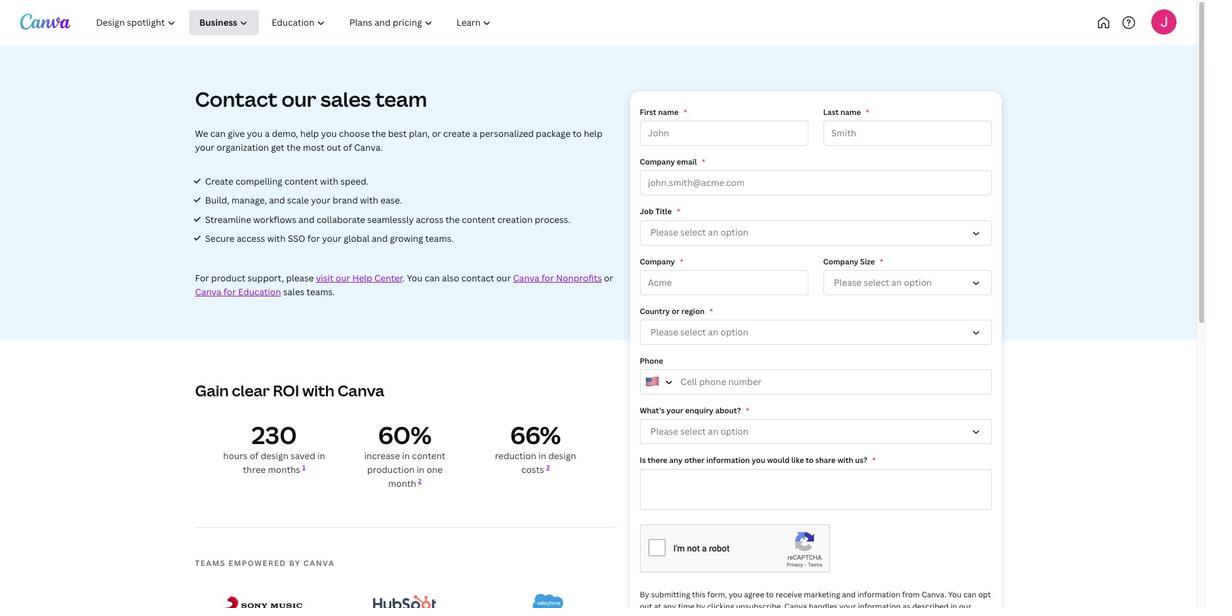 Task type: vqa. For each thing, say whether or not it's contained in the screenshot.
Apps button
no



Task type: locate. For each thing, give the bounding box(es) containing it.
content inside 'increase in content production in one month'
[[412, 450, 446, 462]]

information left as
[[858, 602, 901, 609]]

please select an option down 'enquiry'
[[651, 426, 749, 438]]

support,
[[248, 272, 284, 284]]

best
[[388, 128, 407, 140]]

sales inside for product support, please visit our help center . you can also contact our canva for nonprofits or canva for education sales teams.
[[283, 286, 305, 298]]

with right roi
[[302, 380, 335, 401]]

email
[[677, 157, 697, 167]]

in up costs on the left bottom
[[539, 450, 547, 462]]

in inside by submitting this form, you agree to receive marketing and information from canva. you can opt out at any time by clicking unsubscribe. canva handles your information as described in our
[[951, 602, 958, 609]]

teams. down visit
[[307, 286, 335, 298]]

please select an option
[[651, 227, 749, 238], [834, 276, 933, 288], [651, 326, 749, 338], [651, 426, 749, 438]]

can right we
[[210, 128, 226, 140]]

month
[[388, 477, 417, 489]]

streamline
[[205, 214, 251, 226]]

1 design from the left
[[261, 450, 289, 462]]

select down what's your enquiry about? *
[[681, 426, 706, 438]]

teams. down across
[[426, 233, 454, 245]]

please select an option button up cell phone number text box
[[640, 320, 992, 345]]

design up 3
[[549, 450, 577, 462]]

2 vertical spatial to
[[767, 590, 774, 601]]

form,
[[708, 590, 728, 601]]

1 horizontal spatial can
[[425, 272, 440, 284]]

option for what's your enquiry about? *
[[721, 426, 749, 438]]

can left "also"
[[425, 272, 440, 284]]

your right handles
[[840, 602, 857, 609]]

in right the saved
[[318, 450, 325, 462]]

please for job
[[651, 227, 679, 238]]

0 vertical spatial information
[[707, 455, 750, 466]]

0 horizontal spatial to
[[573, 128, 582, 140]]

0 vertical spatial by
[[289, 558, 301, 569]]

content for compelling
[[285, 175, 318, 187]]

1 horizontal spatial the
[[372, 128, 386, 140]]

canva.
[[354, 141, 383, 153], [922, 590, 947, 601]]

help right package
[[584, 128, 603, 140]]

0 horizontal spatial a
[[265, 128, 270, 140]]

content up the one
[[412, 450, 446, 462]]

0 horizontal spatial sales
[[283, 286, 305, 298]]

sales down please
[[283, 286, 305, 298]]

0 horizontal spatial or
[[432, 128, 441, 140]]

1 horizontal spatial sales
[[321, 85, 371, 113]]

option for job title *
[[721, 227, 749, 238]]

by right empowered at bottom left
[[289, 558, 301, 569]]

company size *
[[824, 256, 884, 267]]

1 vertical spatial any
[[664, 602, 677, 609]]

0 horizontal spatial content
[[285, 175, 318, 187]]

None text field
[[640, 469, 992, 511]]

2 name from the left
[[841, 107, 862, 118]]

0 vertical spatial content
[[285, 175, 318, 187]]

would
[[768, 455, 790, 466]]

company for company
[[640, 256, 675, 267]]

2 horizontal spatial the
[[446, 214, 460, 226]]

production
[[367, 464, 415, 476]]

1 vertical spatial teams.
[[307, 286, 335, 298]]

0 vertical spatial to
[[573, 128, 582, 140]]

with left ease.
[[360, 194, 379, 206]]

please select an option button for job title *
[[640, 220, 992, 246]]

described
[[913, 602, 949, 609]]

reduction in design costs
[[495, 450, 577, 476]]

design for 230
[[261, 450, 289, 462]]

at
[[654, 602, 662, 609]]

please down title
[[651, 227, 679, 238]]

please select an option for size
[[834, 276, 933, 288]]

the right across
[[446, 214, 460, 226]]

0 horizontal spatial name
[[659, 107, 679, 118]]

2 link
[[419, 477, 422, 485]]

to right like
[[806, 455, 814, 466]]

select down size
[[864, 276, 890, 288]]

2 horizontal spatial can
[[964, 590, 977, 601]]

please select an option down title
[[651, 227, 749, 238]]

our
[[282, 85, 317, 113], [336, 272, 350, 284], [497, 272, 511, 284], [960, 602, 972, 609]]

contact
[[462, 272, 495, 284]]

1 horizontal spatial content
[[412, 450, 446, 462]]

increase
[[365, 450, 400, 462]]

saved
[[291, 450, 316, 462]]

design
[[261, 450, 289, 462], [549, 450, 577, 462]]

1 horizontal spatial or
[[604, 272, 614, 284]]

0 vertical spatial or
[[432, 128, 441, 140]]

choose
[[339, 128, 370, 140]]

company up country
[[640, 256, 675, 267]]

build, manage, and scale your brand with ease.
[[205, 194, 402, 206]]

hours of design saved in three months
[[223, 450, 325, 476]]

please select an option button up company size *
[[640, 220, 992, 246]]

costs
[[522, 464, 545, 476]]

first name *
[[640, 107, 687, 118]]

* right us?
[[873, 455, 876, 466]]

1 horizontal spatial out
[[640, 602, 653, 609]]

1 horizontal spatial teams.
[[426, 233, 454, 245]]

1 horizontal spatial you
[[949, 590, 962, 601]]

1 vertical spatial sales
[[283, 286, 305, 298]]

out
[[327, 141, 341, 153], [640, 602, 653, 609]]

please down company size *
[[834, 276, 862, 288]]

2 horizontal spatial or
[[672, 306, 680, 317]]

company *
[[640, 256, 684, 267]]

with
[[320, 175, 339, 187], [360, 194, 379, 206], [267, 233, 286, 245], [302, 380, 335, 401], [838, 455, 854, 466]]

0 horizontal spatial by
[[289, 558, 301, 569]]

by
[[289, 558, 301, 569], [697, 602, 706, 609]]

Acme text field
[[640, 270, 809, 295]]

information left the from in the right of the page
[[858, 590, 901, 601]]

most
[[303, 141, 325, 153]]

design inside reduction in design costs
[[549, 450, 577, 462]]

1 vertical spatial to
[[806, 455, 814, 466]]

or right nonprofits
[[604, 272, 614, 284]]

1 vertical spatial canva.
[[922, 590, 947, 601]]

you up described
[[949, 590, 962, 601]]

by
[[640, 590, 650, 601]]

0 horizontal spatial out
[[327, 141, 341, 153]]

1 vertical spatial by
[[697, 602, 706, 609]]

any right there
[[670, 455, 683, 466]]

0 vertical spatial the
[[372, 128, 386, 140]]

1 vertical spatial content
[[462, 214, 496, 226]]

design for 66%
[[549, 450, 577, 462]]

your right what's
[[667, 406, 684, 416]]

1 horizontal spatial to
[[767, 590, 774, 601]]

option for country or region *
[[721, 326, 749, 338]]

the
[[372, 128, 386, 140], [287, 141, 301, 153], [446, 214, 460, 226]]

you up organization
[[247, 128, 263, 140]]

0 horizontal spatial canva.
[[354, 141, 383, 153]]

0 vertical spatial can
[[210, 128, 226, 140]]

canva. down the choose
[[354, 141, 383, 153]]

last name *
[[824, 107, 870, 118]]

🇺🇸 button
[[640, 370, 680, 395]]

1 horizontal spatial a
[[473, 128, 478, 140]]

please down what's
[[651, 426, 679, 438]]

can
[[210, 128, 226, 140], [425, 272, 440, 284], [964, 590, 977, 601]]

help up most
[[300, 128, 319, 140]]

to right package
[[573, 128, 582, 140]]

2 horizontal spatial for
[[542, 272, 554, 284]]

1 vertical spatial for
[[542, 272, 554, 284]]

content up build, manage, and scale your brand with ease.
[[285, 175, 318, 187]]

2 vertical spatial content
[[412, 450, 446, 462]]

design up "months"
[[261, 450, 289, 462]]

1 horizontal spatial by
[[697, 602, 706, 609]]

out inside by submitting this form, you agree to receive marketing and information from canva. you can opt out at any time by clicking unsubscribe. canva handles your information as described in our
[[640, 602, 653, 609]]

content left the creation
[[462, 214, 496, 226]]

select down region
[[681, 326, 706, 338]]

please select an option down region
[[651, 326, 749, 338]]

select for your
[[681, 426, 706, 438]]

1 vertical spatial out
[[640, 602, 653, 609]]

please select an option button down size
[[824, 270, 992, 295]]

process.
[[535, 214, 571, 226]]

contact
[[195, 85, 278, 113]]

and down streamline workflows and collaborate seamlessly across the content creation process.
[[372, 233, 388, 245]]

please for company
[[834, 276, 862, 288]]

in right described
[[951, 602, 958, 609]]

0 horizontal spatial you
[[407, 272, 423, 284]]

for left nonprofits
[[542, 272, 554, 284]]

global
[[344, 233, 370, 245]]

please select an option for title
[[651, 227, 749, 238]]

of up three
[[250, 450, 259, 462]]

2 vertical spatial or
[[672, 306, 680, 317]]

0 horizontal spatial can
[[210, 128, 226, 140]]

by inside by submitting this form, you agree to receive marketing and information from canva. you can opt out at any time by clicking unsubscribe. canva handles your information as described in our
[[697, 602, 706, 609]]

2 vertical spatial for
[[224, 286, 236, 298]]

1 name from the left
[[659, 107, 679, 118]]

name right last in the top of the page
[[841, 107, 862, 118]]

the left the best
[[372, 128, 386, 140]]

select for title
[[681, 227, 706, 238]]

design inside the hours of design saved in three months
[[261, 450, 289, 462]]

information right other
[[707, 455, 750, 466]]

your down collaborate
[[322, 233, 342, 245]]

for down product
[[224, 286, 236, 298]]

access
[[237, 233, 265, 245]]

visit our help center link
[[316, 272, 403, 284]]

0 horizontal spatial design
[[261, 450, 289, 462]]

1 vertical spatial or
[[604, 272, 614, 284]]

submitting
[[652, 590, 691, 601]]

country
[[640, 306, 670, 317]]

name right "first"
[[659, 107, 679, 118]]

canva down for
[[195, 286, 222, 298]]

3 link
[[547, 463, 550, 471]]

0 horizontal spatial the
[[287, 141, 301, 153]]

2 vertical spatial the
[[446, 214, 460, 226]]

.
[[403, 272, 405, 284]]

out right most
[[327, 141, 341, 153]]

of down the choose
[[343, 141, 352, 153]]

*
[[684, 107, 687, 118], [867, 107, 870, 118], [702, 157, 706, 167], [677, 206, 681, 217], [681, 256, 684, 267], [881, 256, 884, 267], [710, 306, 714, 317], [746, 406, 750, 416], [873, 455, 876, 466]]

2 design from the left
[[549, 450, 577, 462]]

please select an option button
[[640, 220, 992, 246], [824, 270, 992, 295], [640, 320, 992, 345], [640, 419, 992, 445]]

* right last in the top of the page
[[867, 107, 870, 118]]

0 vertical spatial of
[[343, 141, 352, 153]]

please select an option down size
[[834, 276, 933, 288]]

please select an option button up share
[[640, 419, 992, 445]]

our right described
[[960, 602, 972, 609]]

canva. up described
[[922, 590, 947, 601]]

1 horizontal spatial name
[[841, 107, 862, 118]]

to up unsubscribe.
[[767, 590, 774, 601]]

please down country
[[651, 326, 679, 338]]

1 horizontal spatial help
[[584, 128, 603, 140]]

you
[[247, 128, 263, 140], [321, 128, 337, 140], [752, 455, 766, 466], [729, 590, 743, 601]]

us?
[[856, 455, 868, 466]]

hours
[[223, 450, 248, 462]]

1 horizontal spatial design
[[549, 450, 577, 462]]

and right marketing
[[843, 590, 856, 601]]

* right region
[[710, 306, 714, 317]]

1 horizontal spatial canva.
[[922, 590, 947, 601]]

0 horizontal spatial teams.
[[307, 286, 335, 298]]

create
[[205, 175, 234, 187]]

we
[[195, 128, 208, 140]]

first
[[640, 107, 657, 118]]

2 horizontal spatial to
[[806, 455, 814, 466]]

for
[[195, 272, 209, 284]]

sales up the choose
[[321, 85, 371, 113]]

company
[[640, 157, 675, 167], [640, 256, 675, 267], [824, 256, 859, 267]]

canva right empowered at bottom left
[[304, 558, 335, 569]]

teams.
[[426, 233, 454, 245], [307, 286, 335, 298]]

0 vertical spatial canva.
[[354, 141, 383, 153]]

clicking
[[708, 602, 735, 609]]

1 vertical spatial of
[[250, 450, 259, 462]]

0 vertical spatial out
[[327, 141, 341, 153]]

1 horizontal spatial of
[[343, 141, 352, 153]]

and
[[269, 194, 285, 206], [299, 214, 315, 226], [372, 233, 388, 245], [843, 590, 856, 601]]

streamline workflows and collaborate seamlessly across the content creation process.
[[205, 214, 571, 226]]

organization
[[217, 141, 269, 153]]

you up clicking
[[729, 590, 743, 601]]

company for company email
[[640, 157, 675, 167]]

can inside by submitting this form, you agree to receive marketing and information from canva. you can opt out at any time by clicking unsubscribe. canva handles your information as described in our
[[964, 590, 977, 601]]

0 vertical spatial you
[[407, 272, 423, 284]]

0 horizontal spatial of
[[250, 450, 259, 462]]

1 vertical spatial can
[[425, 272, 440, 284]]

1 vertical spatial you
[[949, 590, 962, 601]]

or left region
[[672, 306, 680, 317]]

please select an option button for what's your enquiry about? *
[[640, 419, 992, 445]]

* right title
[[677, 206, 681, 217]]

about?
[[716, 406, 741, 416]]

select up company *
[[681, 227, 706, 238]]

creation
[[498, 214, 533, 226]]

you right .
[[407, 272, 423, 284]]

of inside the hours of design saved in three months
[[250, 450, 259, 462]]

share
[[816, 455, 836, 466]]

the right get
[[287, 141, 301, 153]]

canva down receive
[[785, 602, 808, 609]]

John text field
[[640, 121, 809, 146]]

out down by
[[640, 602, 653, 609]]

* right 'email'
[[702, 157, 706, 167]]

teams empowered by canva
[[195, 558, 335, 569]]

center
[[375, 272, 403, 284]]

a right the create
[[473, 128, 478, 140]]

0 vertical spatial teams.
[[426, 233, 454, 245]]

* right about?
[[746, 406, 750, 416]]

1 vertical spatial the
[[287, 141, 301, 153]]

0 horizontal spatial for
[[224, 286, 236, 298]]

or right plan,
[[432, 128, 441, 140]]

please
[[286, 272, 314, 284]]

canva
[[513, 272, 540, 284], [195, 286, 222, 298], [338, 380, 385, 401], [304, 558, 335, 569], [785, 602, 808, 609]]

any down 'submitting'
[[664, 602, 677, 609]]

1 vertical spatial information
[[858, 590, 901, 601]]

sso
[[288, 233, 306, 245]]

company left 'email'
[[640, 157, 675, 167]]

1 horizontal spatial for
[[308, 233, 320, 245]]

visit
[[316, 272, 334, 284]]

package
[[536, 128, 571, 140]]

you left 'would'
[[752, 455, 766, 466]]

one
[[427, 464, 443, 476]]

1 link
[[303, 463, 306, 471]]

with up the brand
[[320, 175, 339, 187]]

last
[[824, 107, 839, 118]]

for right sso
[[308, 233, 320, 245]]

2 vertical spatial can
[[964, 590, 977, 601]]

230
[[252, 418, 297, 451]]

contact our sales team
[[195, 85, 427, 113]]

top level navigation element
[[85, 10, 545, 35]]

roi
[[273, 380, 299, 401]]

can left opt
[[964, 590, 977, 601]]

an for company size *
[[892, 276, 902, 288]]

plan,
[[409, 128, 430, 140]]

2 horizontal spatial content
[[462, 214, 496, 226]]

0 horizontal spatial help
[[300, 128, 319, 140]]



Task type: describe. For each thing, give the bounding box(es) containing it.
teams. inside for product support, please visit our help center . you can also contact our canva for nonprofits or canva for education sales teams.
[[307, 286, 335, 298]]

out inside we can give you a demo, help you choose the best plan, or create a personalized package to help your organization get the most out of canva.
[[327, 141, 341, 153]]

increase in content production in one month
[[365, 450, 446, 489]]

region
[[682, 306, 705, 317]]

other
[[685, 455, 705, 466]]

compelling
[[236, 175, 283, 187]]

your inside by submitting this form, you agree to receive marketing and information from canva. you can opt out at any time by clicking unsubscribe. canva handles your information as described in our
[[840, 602, 857, 609]]

our up the demo,
[[282, 85, 317, 113]]

sony music image
[[222, 596, 302, 609]]

* right size
[[881, 256, 884, 267]]

product
[[211, 272, 246, 284]]

brand
[[333, 194, 358, 206]]

your inside we can give you a demo, help you choose the best plan, or create a personalized package to help your organization get the most out of canva.
[[195, 141, 215, 153]]

nonprofits
[[556, 272, 602, 284]]

clear
[[232, 380, 270, 401]]

reduction
[[495, 450, 537, 462]]

our right visit
[[336, 272, 350, 284]]

an for job title *
[[709, 227, 719, 238]]

gain clear roi with canva
[[195, 380, 385, 401]]

ease.
[[381, 194, 402, 206]]

option for company size *
[[905, 276, 933, 288]]

canva inside by submitting this form, you agree to receive marketing and information from canva. you can opt out at any time by clicking unsubscribe. canva handles your information as described in our
[[785, 602, 808, 609]]

canva for nonprofits link
[[513, 272, 602, 284]]

build,
[[205, 194, 230, 206]]

we can give you a demo, help you choose the best plan, or create a personalized package to help your organization get the most out of canva.
[[195, 128, 603, 153]]

in inside reduction in design costs
[[539, 450, 547, 462]]

for product support, please visit our help center . you can also contact our canva for nonprofits or canva for education sales teams.
[[195, 272, 614, 298]]

seamlessly
[[368, 214, 414, 226]]

select for or
[[681, 326, 706, 338]]

with left us?
[[838, 455, 854, 466]]

2
[[419, 477, 422, 485]]

secure access with sso for your global and growing teams.
[[205, 233, 454, 245]]

manage,
[[232, 194, 267, 206]]

select for size
[[864, 276, 890, 288]]

🇺🇸
[[645, 373, 660, 390]]

your right scale
[[311, 194, 331, 206]]

there
[[648, 455, 668, 466]]

by submitting this form, you agree to receive marketing and information from canva. you can opt out at any time by clicking unsubscribe. canva handles your information as described in our
[[640, 590, 992, 609]]

teams
[[195, 558, 226, 569]]

content for in
[[412, 450, 446, 462]]

create
[[444, 128, 471, 140]]

0 vertical spatial any
[[670, 455, 683, 466]]

team
[[375, 85, 427, 113]]

name for first name
[[659, 107, 679, 118]]

or inside we can give you a demo, help you choose the best plan, or create a personalized package to help your organization get the most out of canva.
[[432, 128, 441, 140]]

2 a from the left
[[473, 128, 478, 140]]

any inside by submitting this form, you agree to receive marketing and information from canva. you can opt out at any time by clicking unsubscribe. canva handles your information as described in our
[[664, 602, 677, 609]]

please for what's
[[651, 426, 679, 438]]

in inside the hours of design saved in three months
[[318, 450, 325, 462]]

please select an option for your
[[651, 426, 749, 438]]

2 vertical spatial information
[[858, 602, 901, 609]]

also
[[442, 272, 460, 284]]

from
[[903, 590, 921, 601]]

hubspot image
[[373, 595, 437, 609]]

* right "first"
[[684, 107, 687, 118]]

to inside we can give you a demo, help you choose the best plan, or create a personalized package to help your organization get the most out of canva.
[[573, 128, 582, 140]]

scale
[[287, 194, 309, 206]]

please select an option for or
[[651, 326, 749, 338]]

1
[[303, 463, 306, 471]]

as
[[903, 602, 911, 609]]

canva. inside by submitting this form, you agree to receive marketing and information from canva. you can opt out at any time by clicking unsubscribe. canva handles your information as described in our
[[922, 590, 947, 601]]

john.smith@acme.com text field
[[640, 171, 992, 196]]

you inside by submitting this form, you agree to receive marketing and information from canva. you can opt out at any time by clicking unsubscribe. canva handles your information as described in our
[[949, 590, 962, 601]]

* up acme text box
[[681, 256, 684, 267]]

this
[[693, 590, 706, 601]]

name for last name
[[841, 107, 862, 118]]

speed.
[[341, 175, 369, 187]]

1 help from the left
[[300, 128, 319, 140]]

what's your enquiry about? *
[[640, 406, 750, 416]]

company email *
[[640, 157, 706, 167]]

receive
[[776, 590, 803, 601]]

please select an option button for company size *
[[824, 270, 992, 295]]

and down build, manage, and scale your brand with ease.
[[299, 214, 315, 226]]

is
[[640, 455, 646, 466]]

an for country or region *
[[709, 326, 719, 338]]

empowered
[[229, 558, 287, 569]]

to inside by submitting this form, you agree to receive marketing and information from canva. you can opt out at any time by clicking unsubscribe. canva handles your information as described in our
[[767, 590, 774, 601]]

2 help from the left
[[584, 128, 603, 140]]

canva. inside we can give you a demo, help you choose the best plan, or create a personalized package to help your organization get the most out of canva.
[[354, 141, 383, 153]]

3
[[547, 463, 550, 471]]

our inside by submitting this form, you agree to receive marketing and information from canva. you can opt out at any time by clicking unsubscribe. canva handles your information as described in our
[[960, 602, 972, 609]]

our right contact
[[497, 272, 511, 284]]

canva right contact
[[513, 272, 540, 284]]

canva for education link
[[195, 286, 281, 298]]

size
[[861, 256, 875, 267]]

secure
[[205, 233, 235, 245]]

education
[[238, 286, 281, 298]]

three
[[243, 464, 266, 476]]

1 a from the left
[[265, 128, 270, 140]]

or inside for product support, please visit our help center . you can also contact our canva for nonprofits or canva for education sales teams.
[[604, 272, 614, 284]]

agree
[[745, 590, 765, 601]]

can inside we can give you a demo, help you choose the best plan, or create a personalized package to help your organization get the most out of canva.
[[210, 128, 226, 140]]

across
[[416, 214, 444, 226]]

in up 2 link
[[417, 464, 425, 476]]

an for what's your enquiry about? *
[[709, 426, 719, 438]]

salesforce image
[[533, 594, 564, 609]]

can inside for product support, please visit our help center . you can also contact our canva for nonprofits or canva for education sales teams.
[[425, 272, 440, 284]]

company for company size
[[824, 256, 859, 267]]

60%
[[378, 418, 432, 451]]

you inside for product support, please visit our help center . you can also contact our canva for nonprofits or canva for education sales teams.
[[407, 272, 423, 284]]

canva up 60%
[[338, 380, 385, 401]]

with down workflows
[[267, 233, 286, 245]]

please select an option button for country or region *
[[640, 320, 992, 345]]

personalized
[[480, 128, 534, 140]]

title
[[656, 206, 672, 217]]

in up production
[[402, 450, 410, 462]]

what's
[[640, 406, 665, 416]]

job title *
[[640, 206, 681, 217]]

get
[[271, 141, 285, 153]]

unsubscribe.
[[737, 602, 783, 609]]

growing
[[390, 233, 424, 245]]

and inside by submitting this form, you agree to receive marketing and information from canva. you can opt out at any time by clicking unsubscribe. canva handles your information as described in our
[[843, 590, 856, 601]]

opt
[[979, 590, 992, 601]]

please for country
[[651, 326, 679, 338]]

Smith text field
[[824, 121, 992, 146]]

months
[[268, 464, 301, 476]]

0 vertical spatial for
[[308, 233, 320, 245]]

and up workflows
[[269, 194, 285, 206]]

you inside by submitting this form, you agree to receive marketing and information from canva. you can opt out at any time by clicking unsubscribe. canva handles your information as described in our
[[729, 590, 743, 601]]

marketing
[[804, 590, 841, 601]]

0 vertical spatial sales
[[321, 85, 371, 113]]

66%
[[511, 418, 561, 451]]

time
[[679, 602, 695, 609]]

country or region *
[[640, 306, 714, 317]]

of inside we can give you a demo, help you choose the best plan, or create a personalized package to help your organization get the most out of canva.
[[343, 141, 352, 153]]

create compelling content with speed.
[[205, 175, 369, 187]]

you up most
[[321, 128, 337, 140]]

phone
[[640, 356, 664, 366]]

job
[[640, 206, 654, 217]]

Cell phone number text field
[[640, 370, 992, 395]]



